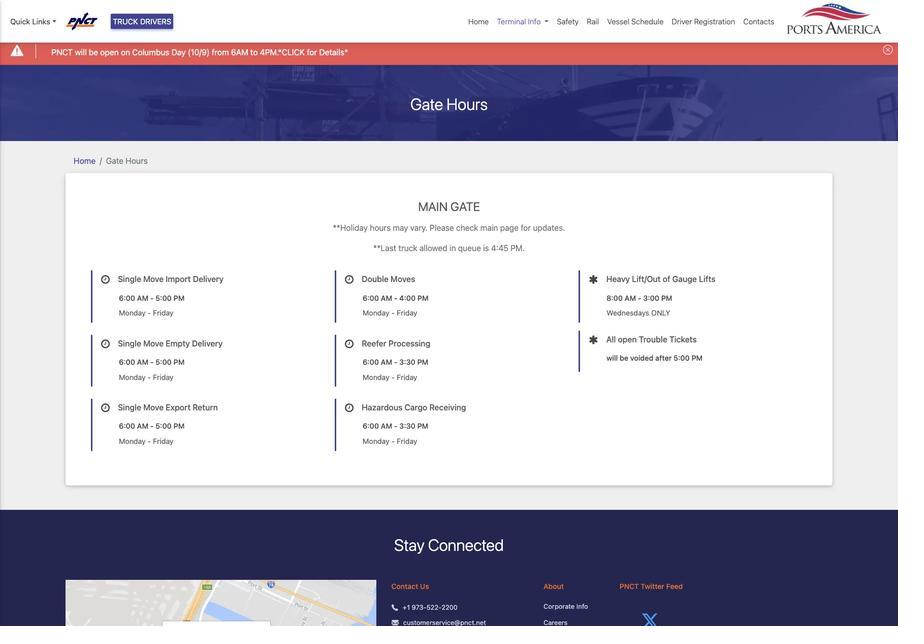 Task type: vqa. For each thing, say whether or not it's contained in the screenshot.


Task type: describe. For each thing, give the bounding box(es) containing it.
us
[[420, 583, 429, 591]]

pm for single move import delivery
[[174, 294, 185, 303]]

5:00 right after
[[674, 354, 690, 363]]

heavy
[[606, 275, 630, 284]]

registration
[[694, 17, 735, 26]]

friday for single move export return
[[153, 437, 174, 446]]

only
[[651, 309, 670, 318]]

am for single move import delivery
[[137, 294, 148, 303]]

schedule
[[631, 17, 664, 26]]

3:00
[[643, 294, 659, 303]]

all
[[606, 335, 616, 344]]

heavy lift/out of gauge lifts
[[606, 275, 716, 284]]

terminal info
[[497, 17, 541, 26]]

check
[[456, 224, 478, 233]]

terminal
[[497, 17, 526, 26]]

main
[[480, 224, 498, 233]]

for inside alert
[[307, 48, 317, 57]]

monday - friday for single move export return
[[119, 437, 174, 446]]

trouble
[[639, 335, 667, 344]]

973-
[[412, 604, 427, 612]]

processing
[[389, 339, 430, 348]]

empty
[[166, 339, 190, 348]]

1 vertical spatial home link
[[74, 156, 96, 165]]

6:00 am - 3:30 pm for processing
[[363, 358, 428, 367]]

1 horizontal spatial will
[[607, 354, 618, 363]]

corporate info
[[544, 603, 588, 611]]

double
[[362, 275, 389, 284]]

am for single move export return
[[137, 422, 148, 431]]

be inside alert
[[89, 48, 98, 57]]

to
[[250, 48, 258, 57]]

am for hazardous cargo receiving
[[381, 422, 392, 431]]

links
[[32, 17, 50, 26]]

6:00 for hazardous cargo receiving
[[363, 422, 379, 431]]

1 vertical spatial open
[[618, 335, 637, 344]]

pm.
[[511, 244, 525, 253]]

driver
[[672, 17, 692, 26]]

from
[[212, 48, 229, 57]]

pm for double moves
[[418, 294, 429, 303]]

pm for reefer processing
[[417, 358, 428, 367]]

6:00 am - 5:00 pm for export
[[119, 422, 185, 431]]

corporate info link
[[544, 602, 604, 612]]

+1 973-522-2200
[[403, 604, 458, 612]]

friday for single move import delivery
[[153, 309, 174, 318]]

3:30 for cargo
[[399, 422, 415, 431]]

pnct twitter feed
[[620, 583, 683, 591]]

page
[[500, 224, 519, 233]]

driver registration link
[[668, 12, 739, 31]]

delivery for single move empty delivery
[[192, 339, 223, 348]]

single for single move empty delivery
[[118, 339, 141, 348]]

5:00 for single move export return
[[156, 422, 172, 431]]

am for double moves
[[381, 294, 392, 303]]

day
[[172, 48, 186, 57]]

in
[[450, 244, 456, 253]]

vessel schedule link
[[603, 12, 668, 31]]

main gate
[[418, 199, 480, 214]]

reefer processing
[[362, 339, 430, 348]]

pnct will be open on columbus day (10/9) from 6am to 4pm.*click for details*
[[51, 48, 348, 57]]

pm for single move empty delivery
[[174, 358, 185, 367]]

522-
[[427, 604, 442, 612]]

single move empty delivery
[[118, 339, 223, 348]]

import
[[166, 275, 191, 284]]

1 horizontal spatial gate
[[410, 94, 443, 114]]

hours
[[370, 224, 391, 233]]

move for empty
[[143, 339, 164, 348]]

+1 973-522-2200 link
[[403, 603, 458, 613]]

4pm.*click
[[260, 48, 305, 57]]

tickets
[[669, 335, 697, 344]]

0 vertical spatial hours
[[447, 94, 488, 114]]

vessel schedule
[[607, 17, 664, 26]]

truck drivers link
[[111, 14, 173, 29]]

friday for hazardous cargo receiving
[[397, 437, 417, 446]]

1 horizontal spatial be
[[620, 354, 628, 363]]

monday for hazardous cargo receiving
[[363, 437, 389, 446]]

single for single move import delivery
[[118, 275, 141, 284]]

close image
[[883, 45, 893, 55]]

wednesdays only
[[607, 309, 670, 318]]

reefer
[[362, 339, 386, 348]]

monday for single move empty delivery
[[119, 373, 146, 382]]

wednesdays
[[607, 309, 649, 318]]

pnct will be open on columbus day (10/9) from 6am to 4pm.*click for details* link
[[51, 46, 348, 58]]

lift/out
[[632, 275, 661, 284]]

delivery for single move import delivery
[[193, 275, 224, 284]]

6:00 for single move empty delivery
[[119, 358, 135, 367]]

corporate
[[544, 603, 575, 611]]

quick links
[[10, 17, 50, 26]]

am for heavy lift/out of gauge lifts
[[625, 294, 636, 303]]

am for single move empty delivery
[[137, 358, 148, 367]]

rail link
[[583, 12, 603, 31]]

am for reefer processing
[[381, 358, 392, 367]]

export
[[166, 403, 191, 413]]

on
[[121, 48, 130, 57]]

8:00
[[607, 294, 623, 303]]

1 horizontal spatial for
[[521, 224, 531, 233]]

6:00 am - 5:00 pm for empty
[[119, 358, 185, 367]]

monday - friday for double moves
[[363, 309, 417, 318]]

1 horizontal spatial home
[[468, 17, 489, 26]]

0 horizontal spatial home
[[74, 156, 96, 165]]

contacts
[[743, 17, 774, 26]]

move for import
[[143, 275, 164, 284]]

pnct for pnct twitter feed
[[620, 583, 639, 591]]

single move import delivery
[[118, 275, 224, 284]]

monday for single move import delivery
[[119, 309, 146, 318]]

drivers
[[140, 17, 171, 26]]

main
[[418, 199, 448, 214]]

monday for single move export return
[[119, 437, 146, 446]]

stay
[[394, 536, 425, 555]]

single move export return
[[118, 403, 218, 413]]

4:00
[[399, 294, 416, 303]]

pm for hazardous cargo receiving
[[417, 422, 428, 431]]



Task type: locate. For each thing, give the bounding box(es) containing it.
hours
[[447, 94, 488, 114], [126, 156, 148, 165]]

info inside 'corporate info' link
[[576, 603, 588, 611]]

1 horizontal spatial info
[[576, 603, 588, 611]]

6:00
[[119, 294, 135, 303], [363, 294, 379, 303], [119, 358, 135, 367], [363, 358, 379, 367], [119, 422, 135, 431], [363, 422, 379, 431]]

0 vertical spatial be
[[89, 48, 98, 57]]

friday up single move empty delivery
[[153, 309, 174, 318]]

1 vertical spatial 3:30
[[399, 422, 415, 431]]

2 horizontal spatial gate
[[450, 199, 480, 214]]

0 horizontal spatial open
[[100, 48, 119, 57]]

1 horizontal spatial hours
[[447, 94, 488, 114]]

0 vertical spatial will
[[75, 48, 87, 57]]

pm down the processing
[[417, 358, 428, 367]]

info inside terminal info link
[[528, 17, 541, 26]]

open inside alert
[[100, 48, 119, 57]]

info right terminal
[[528, 17, 541, 26]]

friday down 4:00
[[397, 309, 417, 318]]

6:00 for single move export return
[[119, 422, 135, 431]]

monday - friday for reefer processing
[[363, 373, 417, 382]]

1 vertical spatial gate hours
[[106, 156, 148, 165]]

1 6:00 am - 5:00 pm from the top
[[119, 294, 185, 303]]

**last truck allowed in queue is 4:45 pm.
[[373, 244, 525, 253]]

0 vertical spatial gate
[[410, 94, 443, 114]]

1 move from the top
[[143, 275, 164, 284]]

truck
[[398, 244, 417, 253]]

8:00 am - 3:00 pm
[[607, 294, 672, 303]]

single for single move export return
[[118, 403, 141, 413]]

0 vertical spatial 3:30
[[399, 358, 415, 367]]

gate
[[410, 94, 443, 114], [106, 156, 123, 165], [450, 199, 480, 214]]

rail
[[587, 17, 599, 26]]

monday - friday for hazardous cargo receiving
[[363, 437, 417, 446]]

monday - friday down 6:00 am - 4:00 pm
[[363, 309, 417, 318]]

move for export
[[143, 403, 164, 413]]

single left empty
[[118, 339, 141, 348]]

monday down single move export return
[[119, 437, 146, 446]]

0 horizontal spatial be
[[89, 48, 98, 57]]

safety
[[557, 17, 579, 26]]

2 vertical spatial move
[[143, 403, 164, 413]]

single
[[118, 275, 141, 284], [118, 339, 141, 348], [118, 403, 141, 413]]

0 vertical spatial home
[[468, 17, 489, 26]]

after
[[655, 354, 672, 363]]

truck
[[113, 17, 138, 26]]

home link
[[464, 12, 493, 31], [74, 156, 96, 165]]

0 vertical spatial home link
[[464, 12, 493, 31]]

delivery right empty
[[192, 339, 223, 348]]

will down all
[[607, 354, 618, 363]]

delivery right import
[[193, 275, 224, 284]]

stay connected
[[394, 536, 504, 555]]

1 vertical spatial delivery
[[192, 339, 223, 348]]

+1
[[403, 604, 410, 612]]

am down hazardous
[[381, 422, 392, 431]]

monday - friday up single move empty delivery
[[119, 309, 174, 318]]

1 horizontal spatial pnct
[[620, 583, 639, 591]]

hazardous
[[362, 403, 403, 413]]

2200
[[442, 604, 458, 612]]

monday up hazardous
[[363, 373, 389, 382]]

pm for heavy lift/out of gauge lifts
[[661, 294, 672, 303]]

3 single from the top
[[118, 403, 141, 413]]

about
[[544, 583, 564, 591]]

friday
[[153, 309, 174, 318], [397, 309, 417, 318], [153, 373, 174, 382], [397, 373, 417, 382], [153, 437, 174, 446], [397, 437, 417, 446]]

quick
[[10, 17, 30, 26]]

info for terminal info
[[528, 17, 541, 26]]

hazardous cargo receiving
[[362, 403, 466, 413]]

move left import
[[143, 275, 164, 284]]

5:00 down single move import delivery
[[156, 294, 172, 303]]

3 6:00 am - 5:00 pm from the top
[[119, 422, 185, 431]]

move left export
[[143, 403, 164, 413]]

am down 'double moves'
[[381, 294, 392, 303]]

pnct left twitter
[[620, 583, 639, 591]]

6:00 am - 3:30 pm down hazardous
[[363, 422, 428, 431]]

monday - friday
[[119, 309, 174, 318], [363, 309, 417, 318], [119, 373, 174, 382], [363, 373, 417, 382], [119, 437, 174, 446], [363, 437, 417, 446]]

please
[[430, 224, 454, 233]]

is
[[483, 244, 489, 253]]

2 single from the top
[[118, 339, 141, 348]]

cargo
[[405, 403, 427, 413]]

1 6:00 am - 3:30 pm from the top
[[363, 358, 428, 367]]

6:00 am - 5:00 pm for import
[[119, 294, 185, 303]]

0 vertical spatial move
[[143, 275, 164, 284]]

friday up hazardous cargo receiving
[[397, 373, 417, 382]]

0 horizontal spatial will
[[75, 48, 87, 57]]

will
[[75, 48, 87, 57], [607, 354, 618, 363]]

monday up single move empty delivery
[[119, 309, 146, 318]]

6:00 down hazardous
[[363, 422, 379, 431]]

pnct will be open on columbus day (10/9) from 6am to 4pm.*click for details* alert
[[0, 37, 898, 65]]

open right all
[[618, 335, 637, 344]]

monday - friday down single move export return
[[119, 437, 174, 446]]

may
[[393, 224, 408, 233]]

0 horizontal spatial hours
[[126, 156, 148, 165]]

1 vertical spatial will
[[607, 354, 618, 363]]

monday - friday for single move import delivery
[[119, 309, 174, 318]]

contact
[[391, 583, 418, 591]]

info
[[528, 17, 541, 26], [576, 603, 588, 611]]

2 3:30 from the top
[[399, 422, 415, 431]]

6:00 am - 5:00 pm down single move export return
[[119, 422, 185, 431]]

0 vertical spatial gate hours
[[410, 94, 488, 114]]

details*
[[319, 48, 348, 57]]

be
[[89, 48, 98, 57], [620, 354, 628, 363]]

6:00 for double moves
[[363, 294, 379, 303]]

pm down the tickets
[[692, 354, 703, 363]]

0 vertical spatial for
[[307, 48, 317, 57]]

will be voided after 5:00 pm
[[607, 354, 703, 363]]

open left on
[[100, 48, 119, 57]]

2 6:00 am - 3:30 pm from the top
[[363, 422, 428, 431]]

open
[[100, 48, 119, 57], [618, 335, 637, 344]]

am down reefer processing
[[381, 358, 392, 367]]

friday for reefer processing
[[397, 373, 417, 382]]

**holiday
[[333, 224, 368, 233]]

0 vertical spatial pnct
[[51, 48, 73, 57]]

friday for double moves
[[397, 309, 417, 318]]

columbus
[[132, 48, 169, 57]]

1 horizontal spatial open
[[618, 335, 637, 344]]

1 single from the top
[[118, 275, 141, 284]]

for right page
[[521, 224, 531, 233]]

1 horizontal spatial gate hours
[[410, 94, 488, 114]]

all open trouble tickets
[[606, 335, 697, 344]]

friday up single move export return
[[153, 373, 174, 382]]

3:30 down hazardous cargo receiving
[[399, 422, 415, 431]]

6:00 am - 5:00 pm down single move import delivery
[[119, 294, 185, 303]]

5:00 down single move empty delivery
[[156, 358, 172, 367]]

will inside alert
[[75, 48, 87, 57]]

moves
[[391, 275, 415, 284]]

1 vertical spatial 6:00 am - 3:30 pm
[[363, 422, 428, 431]]

monday down hazardous
[[363, 437, 389, 446]]

0 horizontal spatial for
[[307, 48, 317, 57]]

updates.
[[533, 224, 565, 233]]

6:00 am - 3:30 pm down reefer processing
[[363, 358, 428, 367]]

be left on
[[89, 48, 98, 57]]

pm down empty
[[174, 358, 185, 367]]

monday
[[119, 309, 146, 318], [363, 309, 389, 318], [119, 373, 146, 382], [363, 373, 389, 382], [119, 437, 146, 446], [363, 437, 389, 446]]

1 vertical spatial gate
[[106, 156, 123, 165]]

pm for single move export return
[[174, 422, 185, 431]]

**last
[[373, 244, 396, 253]]

monday - friday down hazardous
[[363, 437, 417, 446]]

2 vertical spatial single
[[118, 403, 141, 413]]

for left details* at the top left
[[307, 48, 317, 57]]

2 move from the top
[[143, 339, 164, 348]]

vary.
[[410, 224, 428, 233]]

connected
[[428, 536, 504, 555]]

3:30 for processing
[[399, 358, 415, 367]]

6:00 down single move import delivery
[[119, 294, 135, 303]]

0 vertical spatial 6:00 am - 5:00 pm
[[119, 294, 185, 303]]

6:00 down single move empty delivery
[[119, 358, 135, 367]]

6:00 am - 5:00 pm down single move empty delivery
[[119, 358, 185, 367]]

1 vertical spatial for
[[521, 224, 531, 233]]

friday for single move empty delivery
[[153, 373, 174, 382]]

monday - friday for single move empty delivery
[[119, 373, 174, 382]]

allowed
[[419, 244, 447, 253]]

5:00 for single move empty delivery
[[156, 358, 172, 367]]

pm right 3:00
[[661, 294, 672, 303]]

1 3:30 from the top
[[399, 358, 415, 367]]

4:45
[[491, 244, 508, 253]]

receiving
[[429, 403, 466, 413]]

feed
[[666, 583, 683, 591]]

6:00 down single move export return
[[119, 422, 135, 431]]

2 vertical spatial 6:00 am - 5:00 pm
[[119, 422, 185, 431]]

6:00 am - 3:30 pm
[[363, 358, 428, 367], [363, 422, 428, 431]]

6:00 am - 5:00 pm
[[119, 294, 185, 303], [119, 358, 185, 367], [119, 422, 185, 431]]

voided
[[630, 354, 653, 363]]

1 vertical spatial move
[[143, 339, 164, 348]]

info for corporate info
[[576, 603, 588, 611]]

6:00 down 'double'
[[363, 294, 379, 303]]

vessel
[[607, 17, 629, 26]]

0 vertical spatial info
[[528, 17, 541, 26]]

monday down 6:00 am - 4:00 pm
[[363, 309, 389, 318]]

gauge
[[672, 275, 697, 284]]

am
[[137, 294, 148, 303], [381, 294, 392, 303], [625, 294, 636, 303], [137, 358, 148, 367], [381, 358, 392, 367], [137, 422, 148, 431], [381, 422, 392, 431]]

single left export
[[118, 403, 141, 413]]

double moves
[[362, 275, 415, 284]]

of
[[663, 275, 670, 284]]

0 horizontal spatial info
[[528, 17, 541, 26]]

5:00 for single move import delivery
[[156, 294, 172, 303]]

home
[[468, 17, 489, 26], [74, 156, 96, 165]]

0 horizontal spatial gate hours
[[106, 156, 148, 165]]

monday for reefer processing
[[363, 373, 389, 382]]

am down single move export return
[[137, 422, 148, 431]]

info right corporate
[[576, 603, 588, 611]]

0 vertical spatial 6:00 am - 3:30 pm
[[363, 358, 428, 367]]

1 vertical spatial pnct
[[620, 583, 639, 591]]

contacts link
[[739, 12, 778, 31]]

0 vertical spatial delivery
[[193, 275, 224, 284]]

return
[[193, 403, 218, 413]]

1 vertical spatial home
[[74, 156, 96, 165]]

pnct down quick links link
[[51, 48, 73, 57]]

am down single move empty delivery
[[137, 358, 148, 367]]

1 vertical spatial hours
[[126, 156, 148, 165]]

pm down import
[[174, 294, 185, 303]]

1 vertical spatial 6:00 am - 5:00 pm
[[119, 358, 185, 367]]

pm
[[174, 294, 185, 303], [418, 294, 429, 303], [661, 294, 672, 303], [692, 354, 703, 363], [174, 358, 185, 367], [417, 358, 428, 367], [174, 422, 185, 431], [417, 422, 428, 431]]

2 6:00 am - 5:00 pm from the top
[[119, 358, 185, 367]]

3 move from the top
[[143, 403, 164, 413]]

delivery
[[193, 275, 224, 284], [192, 339, 223, 348]]

1 vertical spatial be
[[620, 354, 628, 363]]

pnct inside alert
[[51, 48, 73, 57]]

twitter
[[641, 583, 664, 591]]

6am
[[231, 48, 248, 57]]

pnct for pnct will be open on columbus day (10/9) from 6am to 4pm.*click for details*
[[51, 48, 73, 57]]

be left voided
[[620, 354, 628, 363]]

0 horizontal spatial pnct
[[51, 48, 73, 57]]

move left empty
[[143, 339, 164, 348]]

am down single move import delivery
[[137, 294, 148, 303]]

3:30 down the processing
[[399, 358, 415, 367]]

friday down hazardous cargo receiving
[[397, 437, 417, 446]]

single left import
[[118, 275, 141, 284]]

6:00 for reefer processing
[[363, 358, 379, 367]]

friday down single move export return
[[153, 437, 174, 446]]

pm down export
[[174, 422, 185, 431]]

terminal info link
[[493, 12, 553, 31]]

1 horizontal spatial home link
[[464, 12, 493, 31]]

**holiday hours may vary. please check main page for updates.
[[333, 224, 565, 233]]

contact us
[[391, 583, 429, 591]]

monday for double moves
[[363, 309, 389, 318]]

0 horizontal spatial gate
[[106, 156, 123, 165]]

1 vertical spatial single
[[118, 339, 141, 348]]

queue
[[458, 244, 481, 253]]

will left on
[[75, 48, 87, 57]]

6:00 down reefer
[[363, 358, 379, 367]]

0 horizontal spatial home link
[[74, 156, 96, 165]]

6:00 for single move import delivery
[[119, 294, 135, 303]]

0 vertical spatial single
[[118, 275, 141, 284]]

0 vertical spatial open
[[100, 48, 119, 57]]

lifts
[[699, 275, 716, 284]]

1 vertical spatial info
[[576, 603, 588, 611]]

2 vertical spatial gate
[[450, 199, 480, 214]]

monday up single move export return
[[119, 373, 146, 382]]

5:00 down single move export return
[[156, 422, 172, 431]]

quick links link
[[10, 16, 56, 27]]

monday - friday up hazardous
[[363, 373, 417, 382]]

3:30
[[399, 358, 415, 367], [399, 422, 415, 431]]

am up wednesdays
[[625, 294, 636, 303]]

monday - friday up single move export return
[[119, 373, 174, 382]]

6:00 am - 3:30 pm for cargo
[[363, 422, 428, 431]]

pm right 4:00
[[418, 294, 429, 303]]

pm down cargo on the left bottom of page
[[417, 422, 428, 431]]



